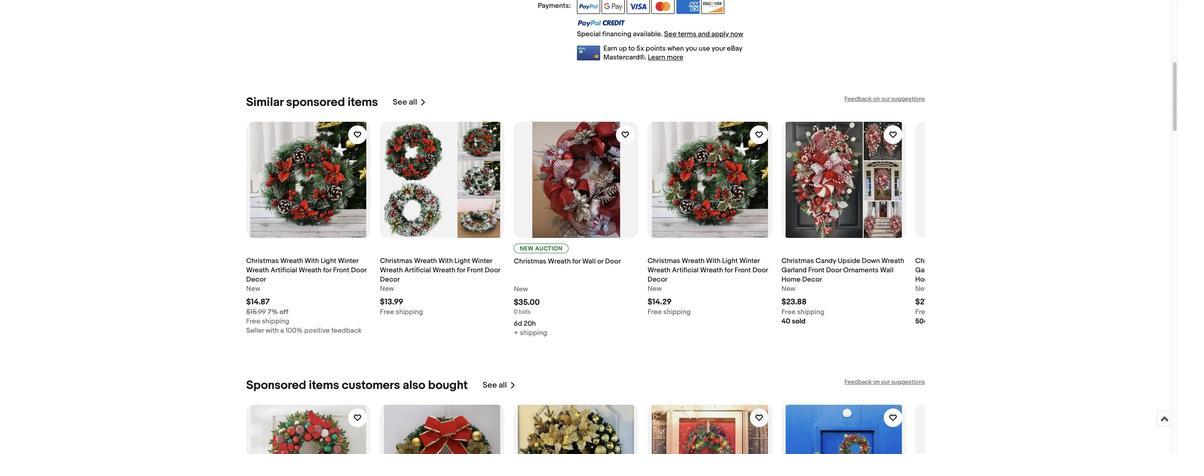 Task type: locate. For each thing, give the bounding box(es) containing it.
bought
[[428, 378, 468, 393]]

and
[[698, 30, 710, 38]]

1 garland from the left
[[782, 266, 807, 275]]

christmas inside christmas candy upside down wreath garland front door ornaments wall home decor new $23.88 free shipping 40 sold
[[782, 256, 814, 265]]

wall inside christmas candy upside down wreath garland front door ornaments wall home decor new $21.99 free shipping 504 sold
[[1014, 266, 1028, 275]]

upside inside christmas candy upside down wreath garland front door ornaments wall home decor new $23.88 free shipping 40 sold
[[838, 256, 860, 265]]

christmas down the new on the bottom left
[[514, 257, 546, 266]]

sponsored
[[286, 95, 345, 110]]

feedback
[[331, 326, 362, 335]]

new up $21.99 text field on the right bottom of the page
[[915, 284, 929, 293]]

0 vertical spatial see all link
[[393, 95, 426, 110]]

decor inside christmas wreath with light winter wreath artificial wreath for front door decor new $14.87 $15.99 7% off free shipping seller with a 100% positive feedback
[[246, 275, 266, 284]]

sold inside christmas candy upside down wreath garland front door ornaments wall home decor new $23.88 free shipping 40 sold
[[792, 317, 806, 326]]

free shipping text field down the $13.99
[[380, 308, 423, 317]]

0 horizontal spatial see all link
[[393, 95, 426, 110]]

your
[[712, 44, 725, 53]]

1 horizontal spatial see
[[483, 381, 497, 390]]

0 vertical spatial feedback on our suggestions link
[[845, 95, 925, 103]]

new for $21.99
[[915, 284, 929, 293]]

for inside christmas wreath with light winter wreath artificial wreath for front door decor new $14.87 $15.99 7% off free shipping seller with a 100% positive feedback
[[323, 266, 332, 275]]

or
[[597, 257, 604, 266]]

1 horizontal spatial all
[[499, 381, 507, 390]]

2 sold from the left
[[930, 317, 944, 326]]

free down the $14.29 text box
[[648, 308, 662, 316]]

0 horizontal spatial see
[[393, 98, 407, 107]]

0 vertical spatial see
[[664, 30, 677, 38]]

decor up $23.88
[[802, 275, 822, 284]]

1 artificial from the left
[[271, 266, 297, 275]]

ornaments for $23.88
[[843, 266, 879, 275]]

new for $13.99
[[380, 284, 394, 293]]

suggestions
[[891, 95, 925, 103], [891, 378, 925, 386]]

2 light from the left
[[455, 256, 470, 265]]

3 front from the left
[[735, 266, 751, 275]]

artificial for $13.99
[[404, 266, 431, 275]]

Free shipping text field
[[782, 308, 825, 317], [915, 308, 958, 317]]

0 vertical spatial feedback
[[845, 95, 872, 103]]

wreath
[[280, 256, 303, 265], [414, 256, 437, 265], [682, 256, 705, 265], [882, 256, 904, 265], [1015, 256, 1038, 265], [548, 257, 571, 266], [246, 266, 269, 275], [299, 266, 322, 275], [380, 266, 403, 275], [433, 266, 455, 275], [648, 266, 671, 275], [700, 266, 723, 275]]

free shipping text field down $14.29
[[648, 308, 691, 317]]

decor up $14.87
[[246, 275, 266, 284]]

see all for similar sponsored items
[[393, 98, 417, 107]]

0 horizontal spatial see all
[[393, 98, 417, 107]]

all for similar sponsored items
[[409, 98, 417, 107]]

4 decor from the left
[[802, 275, 822, 284]]

1 horizontal spatial sold
[[930, 317, 944, 326]]

0 horizontal spatial garland
[[782, 266, 807, 275]]

see all link for sponsored items customers also bought
[[483, 378, 516, 393]]

1 candy from the left
[[816, 256, 836, 265]]

shipping down $14.29
[[663, 308, 691, 316]]

1 horizontal spatial home
[[915, 275, 935, 284]]

for inside christmas wreath with light winter wreath artificial wreath for front door decor new $13.99 free shipping
[[457, 266, 465, 275]]

1 with from the left
[[305, 256, 319, 265]]

upside inside christmas candy upside down wreath garland front door ornaments wall home decor new $21.99 free shipping 504 sold
[[972, 256, 994, 265]]

1 feedback on our suggestions link from the top
[[845, 95, 925, 103]]

free for $23.88
[[782, 308, 796, 316]]

feedback on our suggestions link for sponsored items customers also bought
[[845, 378, 925, 386]]

0 vertical spatial see all
[[393, 98, 417, 107]]

candy for $23.88
[[816, 256, 836, 265]]

home up $23.88
[[782, 275, 801, 284]]

with inside christmas wreath with light winter wreath artificial wreath for front door decor new $13.99 free shipping
[[439, 256, 453, 265]]

ornaments inside christmas candy upside down wreath garland front door ornaments wall home decor new $23.88 free shipping 40 sold
[[843, 266, 879, 275]]

christmas candy upside down wreath garland front door ornaments wall home decor new $21.99 free shipping 504 sold
[[915, 256, 1038, 326]]

2 artificial from the left
[[404, 266, 431, 275]]

$14.29
[[648, 297, 672, 307]]

winter inside christmas wreath with light winter wreath artificial wreath for front door decor new $14.87 $15.99 7% off free shipping seller with a 100% positive feedback
[[338, 256, 358, 265]]

with
[[305, 256, 319, 265], [439, 256, 453, 265], [706, 256, 721, 265]]

feedback
[[845, 95, 872, 103], [845, 378, 872, 386]]

door inside christmas wreath with light winter wreath artificial wreath for front door decor new $14.29 free shipping
[[753, 266, 768, 275]]

2 ornaments from the left
[[977, 266, 1013, 275]]

see all text field for similar sponsored items
[[393, 98, 417, 107]]

2 upside from the left
[[972, 256, 994, 265]]

100%
[[286, 326, 303, 335]]

new inside christmas wreath with light winter wreath artificial wreath for front door decor new $14.87 $15.99 7% off free shipping seller with a 100% positive feedback
[[246, 284, 260, 293]]

0 horizontal spatial with
[[305, 256, 319, 265]]

artificial for $14.87
[[271, 266, 297, 275]]

front inside christmas wreath with light winter wreath artificial wreath for front door decor new $14.87 $15.99 7% off free shipping seller with a 100% positive feedback
[[333, 266, 349, 275]]

upside for $21.99
[[972, 256, 994, 265]]

+
[[514, 329, 518, 337]]

free inside christmas wreath with light winter wreath artificial wreath for front door decor new $13.99 free shipping
[[380, 308, 394, 316]]

apply
[[712, 30, 729, 38]]

2 on from the top
[[873, 378, 880, 386]]

light inside christmas wreath with light winter wreath artificial wreath for front door decor new $13.99 free shipping
[[455, 256, 470, 265]]

winter inside christmas wreath with light winter wreath artificial wreath for front door decor new $14.29 free shipping
[[740, 256, 760, 265]]

winter for $13.99
[[472, 256, 492, 265]]

0 vertical spatial feedback on our suggestions
[[845, 95, 925, 103]]

3 with from the left
[[706, 256, 721, 265]]

1 horizontal spatial upside
[[972, 256, 994, 265]]

1 horizontal spatial see all
[[483, 381, 507, 390]]

2 suggestions from the top
[[891, 378, 925, 386]]

christmas for $14.29
[[648, 256, 680, 265]]

front inside christmas candy upside down wreath garland front door ornaments wall home decor new $23.88 free shipping 40 sold
[[808, 266, 825, 275]]

1 horizontal spatial see all link
[[483, 378, 516, 393]]

1 vertical spatial all
[[499, 381, 507, 390]]

shipping inside christmas candy upside down wreath garland front door ornaments wall home decor new $21.99 free shipping 504 sold
[[931, 308, 958, 316]]

1 vertical spatial suggestions
[[891, 378, 925, 386]]

winter
[[338, 256, 358, 265], [472, 256, 492, 265], [740, 256, 760, 265]]

0 horizontal spatial down
[[862, 256, 880, 265]]

sponsored
[[246, 378, 306, 393]]

light for $13.99
[[455, 256, 470, 265]]

new inside christmas candy upside down wreath garland front door ornaments wall home decor new $23.88 free shipping 40 sold
[[782, 284, 796, 293]]

1 horizontal spatial free shipping text field
[[915, 308, 958, 317]]

1 horizontal spatial down
[[996, 256, 1014, 265]]

6d 20h text field
[[514, 319, 536, 329]]

1 decor from the left
[[246, 275, 266, 284]]

feedback on our suggestions link
[[845, 95, 925, 103], [845, 378, 925, 386]]

1 ornaments from the left
[[843, 266, 879, 275]]

4 front from the left
[[808, 266, 825, 275]]

1 horizontal spatial garland
[[915, 266, 941, 275]]

candy inside christmas candy upside down wreath garland front door ornaments wall home decor new $21.99 free shipping 504 sold
[[950, 256, 970, 265]]

2 horizontal spatial artificial
[[672, 266, 699, 275]]

2 horizontal spatial winter
[[740, 256, 760, 265]]

front inside christmas wreath with light winter wreath artificial wreath for front door decor new $14.29 free shipping
[[735, 266, 751, 275]]

for for $13.99
[[457, 266, 465, 275]]

decor inside christmas candy upside down wreath garland front door ornaments wall home decor new $23.88 free shipping 40 sold
[[802, 275, 822, 284]]

0 horizontal spatial light
[[321, 256, 336, 265]]

shipping down 7%
[[262, 317, 289, 326]]

2 feedback from the top
[[845, 378, 872, 386]]

1 suggestions from the top
[[891, 95, 925, 103]]

light inside christmas wreath with light winter wreath artificial wreath for front door decor new $14.87 $15.99 7% off free shipping seller with a 100% positive feedback
[[321, 256, 336, 265]]

decor inside christmas wreath with light winter wreath artificial wreath for front door decor new $13.99 free shipping
[[380, 275, 400, 284]]

christmas for $21.99
[[915, 256, 948, 265]]

0 horizontal spatial winter
[[338, 256, 358, 265]]

see
[[664, 30, 677, 38], [393, 98, 407, 107], [483, 381, 497, 390]]

1 horizontal spatial free shipping text field
[[380, 308, 423, 317]]

free shipping text field down $21.99 text field on the right bottom of the page
[[915, 308, 958, 317]]

candy for $21.99
[[950, 256, 970, 265]]

0 vertical spatial on
[[873, 95, 880, 103]]

Free shipping text field
[[380, 308, 423, 317], [648, 308, 691, 317], [246, 317, 289, 326]]

on for similar sponsored items
[[873, 95, 880, 103]]

christmas inside christmas wreath with light winter wreath artificial wreath for front door decor new $14.29 free shipping
[[648, 256, 680, 265]]

shipping up the 504 sold text box
[[931, 308, 958, 316]]

with
[[266, 326, 279, 335]]

learn more link
[[648, 53, 683, 62]]

see all text field for sponsored items customers also bought
[[483, 381, 507, 390]]

home for $23.88
[[782, 275, 801, 284]]

customers
[[342, 378, 400, 393]]

sold right 40
[[792, 317, 806, 326]]

free down $13.99 text field
[[380, 308, 394, 316]]

free inside christmas candy upside down wreath garland front door ornaments wall home decor new $21.99 free shipping 504 sold
[[915, 308, 930, 316]]

2 with from the left
[[439, 256, 453, 265]]

504
[[915, 317, 928, 326]]

2 winter from the left
[[472, 256, 492, 265]]

shipping inside christmas wreath with light winter wreath artificial wreath for front door decor new $13.99 free shipping
[[396, 308, 423, 316]]

decor for $23.88
[[802, 275, 822, 284]]

1 vertical spatial see all
[[483, 381, 507, 390]]

free for $13.99
[[380, 308, 394, 316]]

christmas wreath with light winter wreath artificial wreath for front door decor new $14.29 free shipping
[[648, 256, 768, 316]]

upside
[[838, 256, 860, 265], [972, 256, 994, 265]]

new inside christmas wreath with light winter wreath artificial wreath for front door decor new $13.99 free shipping
[[380, 284, 394, 293]]

free inside christmas candy upside down wreath garland front door ornaments wall home decor new $23.88 free shipping 40 sold
[[782, 308, 796, 316]]

1 feedback from the top
[[845, 95, 872, 103]]

free shipping text field for $14.29
[[648, 308, 691, 317]]

2 horizontal spatial free shipping text field
[[648, 308, 691, 317]]

garland up $21.99 at the bottom of the page
[[915, 266, 941, 275]]

down inside christmas candy upside down wreath garland front door ornaments wall home decor new $21.99 free shipping 504 sold
[[996, 256, 1014, 265]]

winter inside christmas wreath with light winter wreath artificial wreath for front door decor new $13.99 free shipping
[[472, 256, 492, 265]]

3 winter from the left
[[740, 256, 760, 265]]

christmas up $23.88 "text field"
[[782, 256, 814, 265]]

paypal credit image
[[577, 19, 625, 27]]

garland for $21.99
[[915, 266, 941, 275]]

ornaments for $21.99
[[977, 266, 1013, 275]]

shipping inside christmas wreath with light winter wreath artificial wreath for front door decor new $14.87 $15.99 7% off free shipping seller with a 100% positive feedback
[[262, 317, 289, 326]]

see all
[[393, 98, 417, 107], [483, 381, 507, 390]]

1 sold from the left
[[792, 317, 806, 326]]

1 vertical spatial on
[[873, 378, 880, 386]]

2 our from the top
[[881, 378, 890, 386]]

special financing available. see terms and apply now
[[577, 30, 743, 38]]

7%
[[268, 308, 278, 316]]

decor
[[246, 275, 266, 284], [380, 275, 400, 284], [648, 275, 668, 284], [802, 275, 822, 284], [936, 275, 956, 284]]

down for $23.88
[[862, 256, 880, 265]]

for
[[572, 257, 581, 266], [323, 266, 332, 275], [457, 266, 465, 275], [725, 266, 733, 275]]

christmas inside christmas wreath with light winter wreath artificial wreath for front door decor new $14.87 $15.99 7% off free shipping seller with a 100% positive feedback
[[246, 256, 279, 265]]

decor up the $13.99
[[380, 275, 400, 284]]

0 vertical spatial see all text field
[[393, 98, 417, 107]]

new up the $14.29 text box
[[648, 284, 662, 293]]

0 vertical spatial suggestions
[[891, 95, 925, 103]]

new text field up $35.00
[[514, 285, 528, 294]]

new text field for $35.00
[[514, 285, 528, 294]]

2 horizontal spatial light
[[722, 256, 738, 265]]

1 horizontal spatial light
[[455, 256, 470, 265]]

down
[[862, 256, 880, 265], [996, 256, 1014, 265]]

$13.99 text field
[[380, 297, 403, 307]]

2 horizontal spatial see
[[664, 30, 677, 38]]

free up 40
[[782, 308, 796, 316]]

1 vertical spatial feedback on our suggestions
[[845, 378, 925, 386]]

new text field up the $14.29 text box
[[648, 284, 662, 294]]

0 vertical spatial our
[[881, 95, 890, 103]]

1 light from the left
[[321, 256, 336, 265]]

christmas up the $14.29 text box
[[648, 256, 680, 265]]

christmas wreath with light winter wreath artificial wreath for front door decor new $14.87 $15.99 7% off free shipping seller with a 100% positive feedback
[[246, 256, 367, 335]]

1 horizontal spatial artificial
[[404, 266, 431, 275]]

decor inside christmas candy upside down wreath garland front door ornaments wall home decor new $21.99 free shipping 504 sold
[[936, 275, 956, 284]]

see for items
[[393, 98, 407, 107]]

wreath inside christmas candy upside down wreath garland front door ornaments wall home decor new $23.88 free shipping 40 sold
[[882, 256, 904, 265]]

christmas up $21.99 at the bottom of the page
[[915, 256, 948, 265]]

3 decor from the left
[[648, 275, 668, 284]]

6d
[[514, 319, 522, 328]]

sold right 504
[[930, 317, 944, 326]]

garland inside christmas candy upside down wreath garland front door ornaments wall home decor new $23.88 free shipping 40 sold
[[782, 266, 807, 275]]

when
[[667, 44, 684, 53]]

2 candy from the left
[[950, 256, 970, 265]]

2 down from the left
[[996, 256, 1014, 265]]

1 vertical spatial our
[[881, 378, 890, 386]]

for inside christmas wreath with light winter wreath artificial wreath for front door decor new $14.29 free shipping
[[725, 266, 733, 275]]

all
[[409, 98, 417, 107], [499, 381, 507, 390]]

3 light from the left
[[722, 256, 738, 265]]

candy inside christmas candy upside down wreath garland front door ornaments wall home decor new $23.88 free shipping 40 sold
[[816, 256, 836, 265]]

1 vertical spatial see
[[393, 98, 407, 107]]

mastercard®.
[[604, 53, 646, 62]]

1 free shipping text field from the left
[[782, 308, 825, 317]]

free shipping text field for $23.88
[[782, 308, 825, 317]]

with inside christmas wreath with light winter wreath artificial wreath for front door decor new $14.29 free shipping
[[706, 256, 721, 265]]

1 vertical spatial see all text field
[[483, 381, 507, 390]]

Seller with a 100% positive feedback text field
[[246, 326, 362, 335]]

on for sponsored items customers also bought
[[873, 378, 880, 386]]

See all text field
[[393, 98, 417, 107], [483, 381, 507, 390]]

see all for sponsored items customers also bought
[[483, 381, 507, 390]]

ebay
[[727, 44, 742, 53]]

0 horizontal spatial wall
[[582, 257, 596, 266]]

1 upside from the left
[[838, 256, 860, 265]]

1 vertical spatial items
[[309, 378, 339, 393]]

bids
[[519, 308, 531, 316]]

our
[[881, 95, 890, 103], [881, 378, 890, 386]]

on
[[873, 95, 880, 103], [873, 378, 880, 386]]

off
[[280, 308, 288, 316]]

1 our from the top
[[881, 95, 890, 103]]

see for customers
[[483, 381, 497, 390]]

1 home from the left
[[782, 275, 801, 284]]

$35.00
[[514, 298, 540, 307]]

free inside christmas wreath with light winter wreath artificial wreath for front door decor new $14.29 free shipping
[[648, 308, 662, 316]]

see all link
[[393, 95, 426, 110], [483, 378, 516, 393]]

2 vertical spatial see
[[483, 381, 497, 390]]

wall
[[582, 257, 596, 266], [880, 266, 894, 275], [1014, 266, 1028, 275]]

christmas
[[246, 256, 279, 265], [380, 256, 413, 265], [648, 256, 680, 265], [782, 256, 814, 265], [915, 256, 948, 265], [514, 257, 546, 266]]

artificial inside christmas wreath with light winter wreath artificial wreath for front door decor new $14.87 $15.99 7% off free shipping seller with a 100% positive feedback
[[271, 266, 297, 275]]

to
[[629, 44, 635, 53]]

1 feedback on our suggestions from the top
[[845, 95, 925, 103]]

1 on from the top
[[873, 95, 880, 103]]

free up seller
[[246, 317, 260, 326]]

1 front from the left
[[333, 266, 349, 275]]

new inside the new $35.00 0 bids 6d 20h + shipping
[[514, 285, 528, 294]]

2 free shipping text field from the left
[[915, 308, 958, 317]]

items
[[348, 95, 378, 110], [309, 378, 339, 393]]

positive
[[304, 326, 330, 335]]

home up $21.99 text field on the right bottom of the page
[[915, 275, 935, 284]]

you
[[686, 44, 697, 53]]

0 horizontal spatial see all text field
[[393, 98, 417, 107]]

ornaments inside christmas candy upside down wreath garland front door ornaments wall home decor new $21.99 free shipping 504 sold
[[977, 266, 1013, 275]]

1 horizontal spatial ornaments
[[977, 266, 1013, 275]]

new text field up the $13.99
[[380, 284, 394, 294]]

new up the $13.99
[[380, 284, 394, 293]]

payments:
[[538, 1, 571, 10]]

earn
[[604, 44, 617, 53]]

christmas candy upside down wreath garland front door ornaments wall home decor new $23.88 free shipping 40 sold
[[782, 256, 904, 326]]

see all link for similar sponsored items
[[393, 95, 426, 110]]

$35.00 text field
[[514, 298, 540, 307]]

shipping down the $13.99
[[396, 308, 423, 316]]

artificial inside christmas wreath with light winter wreath artificial wreath for front door decor new $13.99 free shipping
[[404, 266, 431, 275]]

christmas inside christmas wreath with light winter wreath artificial wreath for front door decor new $13.99 free shipping
[[380, 256, 413, 265]]

seller
[[246, 326, 264, 335]]

garland inside christmas candy upside down wreath garland front door ornaments wall home decor new $21.99 free shipping 504 sold
[[915, 266, 941, 275]]

shipping inside christmas wreath with light winter wreath artificial wreath for front door decor new $14.29 free shipping
[[663, 308, 691, 316]]

0 horizontal spatial free shipping text field
[[782, 308, 825, 317]]

also
[[403, 378, 425, 393]]

front for $13.99
[[467, 266, 483, 275]]

sold inside christmas candy upside down wreath garland front door ornaments wall home decor new $21.99 free shipping 504 sold
[[930, 317, 944, 326]]

3 artificial from the left
[[672, 266, 699, 275]]

with for $14.87
[[305, 256, 319, 265]]

0 horizontal spatial items
[[309, 378, 339, 393]]

home
[[782, 275, 801, 284], [915, 275, 935, 284]]

auction
[[535, 245, 563, 252]]

new
[[246, 284, 260, 293], [380, 284, 394, 293], [648, 284, 662, 293], [782, 284, 796, 293], [915, 284, 929, 293], [514, 285, 528, 294]]

2 home from the left
[[915, 275, 935, 284]]

new text field up $14.87
[[246, 284, 260, 294]]

free shipping text field down $23.88
[[782, 308, 825, 317]]

ornaments
[[843, 266, 879, 275], [977, 266, 1013, 275]]

garland up $23.88 "text field"
[[782, 266, 807, 275]]

new text field for $14.29
[[648, 284, 662, 294]]

home inside christmas candy upside down wreath garland front door ornaments wall home decor new $21.99 free shipping 504 sold
[[915, 275, 935, 284]]

0 horizontal spatial sold
[[792, 317, 806, 326]]

new inside christmas candy upside down wreath garland front door ornaments wall home decor new $21.99 free shipping 504 sold
[[915, 284, 929, 293]]

0 vertical spatial all
[[409, 98, 417, 107]]

1 horizontal spatial see all text field
[[483, 381, 507, 390]]

1 horizontal spatial winter
[[472, 256, 492, 265]]

decor up $21.99 text field on the right bottom of the page
[[936, 275, 956, 284]]

christmas for $13.99
[[380, 256, 413, 265]]

1 vertical spatial feedback
[[845, 378, 872, 386]]

shipping down $23.88
[[797, 308, 825, 316]]

door
[[605, 257, 621, 266], [351, 266, 367, 275], [485, 266, 500, 275], [753, 266, 768, 275], [826, 266, 842, 275], [960, 266, 976, 275]]

new
[[520, 245, 534, 252]]

garland
[[782, 266, 807, 275], [915, 266, 941, 275]]

artificial inside christmas wreath with light winter wreath artificial wreath for front door decor new $14.29 free shipping
[[672, 266, 699, 275]]

20h
[[524, 319, 536, 328]]

new text field up $21.99 text field on the right bottom of the page
[[915, 284, 929, 294]]

decor up the $14.29 text box
[[648, 275, 668, 284]]

new up $14.87
[[246, 284, 260, 293]]

0 horizontal spatial all
[[409, 98, 417, 107]]

$14.87
[[246, 297, 270, 307]]

our for sponsored items customers also bought
[[881, 378, 890, 386]]

new for $14.29
[[648, 284, 662, 293]]

new up $35.00
[[514, 285, 528, 294]]

5 front from the left
[[942, 266, 959, 275]]

0 horizontal spatial upside
[[838, 256, 860, 265]]

garland for $23.88
[[782, 266, 807, 275]]

special
[[577, 30, 601, 38]]

2 front from the left
[[467, 266, 483, 275]]

free for $21.99
[[915, 308, 930, 316]]

2 horizontal spatial wall
[[1014, 266, 1028, 275]]

shipping
[[396, 308, 423, 316], [663, 308, 691, 316], [797, 308, 825, 316], [931, 308, 958, 316], [262, 317, 289, 326], [520, 329, 547, 337]]

for for $14.87
[[323, 266, 332, 275]]

new inside christmas wreath with light winter wreath artificial wreath for front door decor new $14.29 free shipping
[[648, 284, 662, 293]]

shipping inside the new $35.00 0 bids 6d 20h + shipping
[[520, 329, 547, 337]]

0 bids text field
[[514, 308, 531, 316]]

2 garland from the left
[[915, 266, 941, 275]]

0 horizontal spatial candy
[[816, 256, 836, 265]]

home inside christmas candy upside down wreath garland front door ornaments wall home decor new $23.88 free shipping 40 sold
[[782, 275, 801, 284]]

5 decor from the left
[[936, 275, 956, 284]]

free shipping text field down 7%
[[246, 317, 289, 326]]

1 horizontal spatial wall
[[880, 266, 894, 275]]

new up $23.88
[[782, 284, 796, 293]]

0 horizontal spatial home
[[782, 275, 801, 284]]

decor inside christmas wreath with light winter wreath artificial wreath for front door decor new $14.29 free shipping
[[648, 275, 668, 284]]

christmas inside christmas candy upside down wreath garland front door ornaments wall home decor new $21.99 free shipping 504 sold
[[915, 256, 948, 265]]

christmas inside new auction christmas wreath for wall or door
[[514, 257, 546, 266]]

1 horizontal spatial items
[[348, 95, 378, 110]]

1 vertical spatial see all link
[[483, 378, 516, 393]]

0 horizontal spatial artificial
[[271, 266, 297, 275]]

new for $14.87
[[246, 284, 260, 293]]

1 horizontal spatial with
[[439, 256, 453, 265]]

use
[[699, 44, 710, 53]]

$13.99
[[380, 297, 403, 307]]

2 horizontal spatial with
[[706, 256, 721, 265]]

light inside christmas wreath with light winter wreath artificial wreath for front door decor new $14.29 free shipping
[[722, 256, 738, 265]]

free up 504
[[915, 308, 930, 316]]

feedback for similar sponsored items
[[845, 95, 872, 103]]

1 down from the left
[[862, 256, 880, 265]]

with inside christmas wreath with light winter wreath artificial wreath for front door decor new $14.87 $15.99 7% off free shipping seller with a 100% positive feedback
[[305, 256, 319, 265]]

down inside christmas candy upside down wreath garland front door ornaments wall home decor new $23.88 free shipping 40 sold
[[862, 256, 880, 265]]

light
[[321, 256, 336, 265], [455, 256, 470, 265], [722, 256, 738, 265]]

0 horizontal spatial free shipping text field
[[246, 317, 289, 326]]

christmas up the $13.99
[[380, 256, 413, 265]]

new text field for $21.99
[[915, 284, 929, 294]]

2 decor from the left
[[380, 275, 400, 284]]

christmas up $14.87 text field
[[246, 256, 279, 265]]

wall inside christmas candy upside down wreath garland front door ornaments wall home decor new $23.88 free shipping 40 sold
[[880, 266, 894, 275]]

New text field
[[246, 284, 260, 294], [380, 284, 394, 294], [648, 284, 662, 294], [782, 284, 796, 294], [915, 284, 929, 294], [514, 285, 528, 294]]

sold for $21.99
[[930, 317, 944, 326]]

front
[[333, 266, 349, 275], [467, 266, 483, 275], [735, 266, 751, 275], [808, 266, 825, 275], [942, 266, 959, 275]]

door inside christmas wreath with light winter wreath artificial wreath for front door decor new $14.87 $15.99 7% off free shipping seller with a 100% positive feedback
[[351, 266, 367, 275]]

artificial for $14.29
[[672, 266, 699, 275]]

new text field up $23.88
[[782, 284, 796, 294]]

2 feedback on our suggestions from the top
[[845, 378, 925, 386]]

0 horizontal spatial ornaments
[[843, 266, 879, 275]]

terms
[[678, 30, 697, 38]]

2 feedback on our suggestions link from the top
[[845, 378, 925, 386]]

1 winter from the left
[[338, 256, 358, 265]]

shipping down '20h'
[[520, 329, 547, 337]]

1 horizontal spatial candy
[[950, 256, 970, 265]]

candy
[[816, 256, 836, 265], [950, 256, 970, 265]]

shipping inside christmas candy upside down wreath garland front door ornaments wall home decor new $23.88 free shipping 40 sold
[[797, 308, 825, 316]]

free
[[380, 308, 394, 316], [648, 308, 662, 316], [782, 308, 796, 316], [915, 308, 930, 316], [246, 317, 260, 326]]

artificial
[[271, 266, 297, 275], [404, 266, 431, 275], [672, 266, 699, 275]]

front inside christmas wreath with light winter wreath artificial wreath for front door decor new $13.99 free shipping
[[467, 266, 483, 275]]

feedback on our suggestions
[[845, 95, 925, 103], [845, 378, 925, 386]]

40 sold text field
[[782, 317, 806, 326]]

with for $14.29
[[706, 256, 721, 265]]

sold
[[792, 317, 806, 326], [930, 317, 944, 326]]

1 vertical spatial feedback on our suggestions link
[[845, 378, 925, 386]]

40
[[782, 317, 790, 326]]



Task type: describe. For each thing, give the bounding box(es) containing it.
door inside christmas candy upside down wreath garland front door ornaments wall home decor new $23.88 free shipping 40 sold
[[826, 266, 842, 275]]

front for $14.87
[[333, 266, 349, 275]]

shipping for $14.29
[[663, 308, 691, 316]]

winter for $14.87
[[338, 256, 358, 265]]

$23.88 text field
[[782, 297, 807, 307]]

paypal image
[[577, 0, 600, 14]]

points
[[646, 44, 666, 53]]

master card image
[[652, 0, 675, 14]]

all for sponsored items customers also bought
[[499, 381, 507, 390]]

feedback on our suggestions link for similar sponsored items
[[845, 95, 925, 103]]

up
[[619, 44, 627, 53]]

$14.29 text field
[[648, 297, 672, 307]]

front inside christmas candy upside down wreath garland front door ornaments wall home decor new $21.99 free shipping 504 sold
[[942, 266, 959, 275]]

wall for $21.99
[[1014, 266, 1028, 275]]

available.
[[633, 30, 663, 38]]

for for $14.29
[[725, 266, 733, 275]]

new $35.00 0 bids 6d 20h + shipping
[[514, 285, 547, 337]]

christmas for $23.88
[[782, 256, 814, 265]]

shipping for $21.99
[[931, 308, 958, 316]]

christmas wreath with light winter wreath artificial wreath for front door decor new $13.99 free shipping
[[380, 256, 500, 316]]

discover image
[[701, 0, 724, 14]]

decor for $14.29
[[648, 275, 668, 284]]

new for $23.88
[[782, 284, 796, 293]]

feedback on our suggestions for sponsored items customers also bought
[[845, 378, 925, 386]]

sold for $23.88
[[792, 317, 806, 326]]

front for $14.29
[[735, 266, 751, 275]]

learn more
[[648, 53, 683, 62]]

ebay mastercard image
[[577, 45, 600, 60]]

0
[[514, 308, 518, 316]]

learn
[[648, 53, 665, 62]]

shipping for $23.88
[[797, 308, 825, 316]]

suggestions for sponsored items customers also bought
[[891, 378, 925, 386]]

similar sponsored items
[[246, 95, 378, 110]]

$23.88
[[782, 297, 807, 307]]

new text field for $23.88
[[782, 284, 796, 294]]

suggestions for similar sponsored items
[[891, 95, 925, 103]]

wall inside new auction christmas wreath for wall or door
[[582, 257, 596, 266]]

+ shipping text field
[[514, 329, 547, 338]]

door inside christmas wreath with light winter wreath artificial wreath for front door decor new $13.99 free shipping
[[485, 266, 500, 275]]

christmas for $14.87
[[246, 256, 279, 265]]

now
[[730, 30, 743, 38]]

financing
[[602, 30, 631, 38]]

home for $21.99
[[915, 275, 935, 284]]

free shipping text field for $13.99
[[380, 308, 423, 317]]

new text field for $13.99
[[380, 284, 394, 294]]

$21.99
[[915, 297, 939, 307]]

upside for $23.88
[[838, 256, 860, 265]]

winter for $14.29
[[740, 256, 760, 265]]

new text field for $14.87
[[246, 284, 260, 294]]

wreath inside new auction christmas wreath for wall or door
[[548, 257, 571, 266]]

sponsored items customers also bought
[[246, 378, 468, 393]]

for inside new auction christmas wreath for wall or door
[[572, 257, 581, 266]]

our for similar sponsored items
[[881, 95, 890, 103]]

light for $14.87
[[321, 256, 336, 265]]

$14.87 text field
[[246, 297, 270, 307]]

previous price $15.99 7% off text field
[[246, 308, 288, 317]]

$21.99 text field
[[915, 297, 939, 307]]

google pay image
[[602, 0, 625, 14]]

down for $21.99
[[996, 256, 1014, 265]]

see terms and apply now link
[[664, 30, 743, 38]]

504 sold text field
[[915, 317, 944, 326]]

american express image
[[676, 0, 700, 14]]

shipping for $13.99
[[396, 308, 423, 316]]

with for $13.99
[[439, 256, 453, 265]]

feedback on our suggestions for similar sponsored items
[[845, 95, 925, 103]]

more
[[667, 53, 683, 62]]

5x
[[637, 44, 644, 53]]

decor for $14.87
[[246, 275, 266, 284]]

wall for $23.88
[[880, 266, 894, 275]]

wreath inside christmas candy upside down wreath garland front door ornaments wall home decor new $21.99 free shipping 504 sold
[[1015, 256, 1038, 265]]

similar
[[246, 95, 284, 110]]

free inside christmas wreath with light winter wreath artificial wreath for front door decor new $14.87 $15.99 7% off free shipping seller with a 100% positive feedback
[[246, 317, 260, 326]]

a
[[280, 326, 284, 335]]

visa image
[[627, 0, 650, 14]]

feedback for sponsored items customers also bought
[[845, 378, 872, 386]]

door inside new auction christmas wreath for wall or door
[[605, 257, 621, 266]]

free for $14.29
[[648, 308, 662, 316]]

earn up to 5x points when you use your ebay mastercard®.
[[604, 44, 742, 62]]

new auction christmas wreath for wall or door
[[514, 245, 621, 266]]

door inside christmas candy upside down wreath garland front door ornaments wall home decor new $21.99 free shipping 504 sold
[[960, 266, 976, 275]]

0 vertical spatial items
[[348, 95, 378, 110]]

light for $14.29
[[722, 256, 738, 265]]

decor for $21.99
[[936, 275, 956, 284]]

free shipping text field for $21.99
[[915, 308, 958, 317]]

$15.99
[[246, 308, 266, 316]]

decor for $13.99
[[380, 275, 400, 284]]



Task type: vqa. For each thing, say whether or not it's contained in the screenshot.
Decor for $14.29
yes



